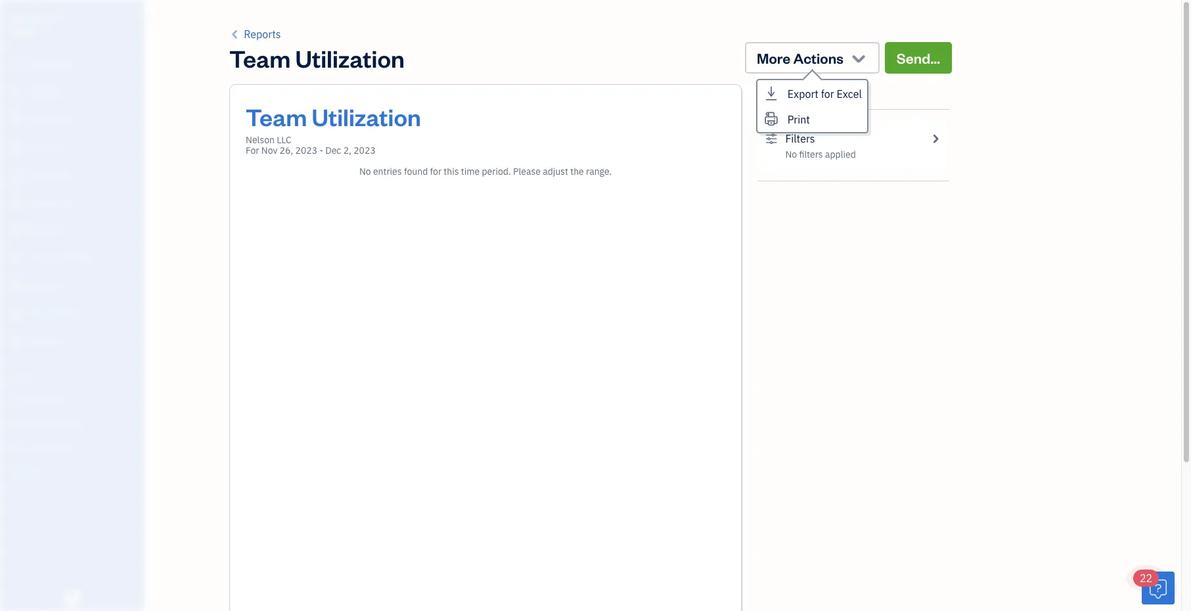 Task type: vqa. For each thing, say whether or not it's contained in the screenshot.
the right 11
no



Task type: describe. For each thing, give the bounding box(es) containing it.
llc inside team utilization nelson llc for nov 26, 2023 - dec 2, 2023
[[277, 134, 292, 146]]

chevronright image
[[930, 131, 942, 147]]

22
[[1141, 572, 1153, 585]]

items
[[10, 419, 30, 430]]

1 horizontal spatial settings
[[758, 84, 812, 103]]

team members
[[10, 395, 67, 406]]

freshbooks image
[[62, 590, 83, 606]]

chart image
[[9, 307, 24, 320]]

period.
[[482, 165, 511, 177]]

invoice image
[[9, 141, 24, 154]]

money image
[[9, 279, 24, 293]]

members
[[32, 395, 67, 406]]

team utilization nelson llc for nov 26, 2023 - dec 2, 2023
[[246, 101, 421, 156]]

nelson inside team utilization nelson llc for nov 26, 2023 - dec 2, 2023
[[246, 134, 275, 146]]

bank connections link
[[3, 438, 141, 461]]

for inside button
[[822, 87, 835, 101]]

reports
[[244, 27, 281, 41]]

team utilization
[[229, 42, 405, 73]]

project image
[[9, 224, 24, 237]]

estimate image
[[9, 114, 24, 127]]

settings image
[[766, 131, 778, 147]]

reports button
[[229, 26, 281, 42]]

settings inside settings link
[[10, 468, 40, 479]]

print button
[[758, 106, 868, 132]]

bank
[[10, 443, 29, 454]]

dec
[[326, 144, 341, 156]]

items and services link
[[3, 413, 141, 436]]

actions
[[794, 48, 844, 67]]

found
[[404, 165, 428, 177]]

utilization for team utilization nelson llc for nov 26, 2023 - dec 2, 2023
[[312, 101, 421, 132]]

team for team utilization
[[229, 42, 291, 73]]

report image
[[9, 335, 24, 348]]

nov
[[261, 144, 278, 156]]

more
[[757, 48, 791, 67]]

filters
[[786, 132, 816, 146]]

apps link
[[3, 365, 141, 388]]

connections
[[30, 443, 77, 454]]

chevronleft image
[[229, 26, 242, 42]]

range.
[[586, 165, 612, 177]]

export for excel button
[[758, 80, 868, 106]]

export for excel
[[788, 87, 862, 101]]

owner
[[11, 26, 37, 37]]

the
[[571, 165, 584, 177]]

expense image
[[9, 197, 24, 210]]

utilization for team utilization
[[296, 42, 405, 73]]

26,
[[280, 144, 293, 156]]

and
[[32, 419, 46, 430]]

apps
[[10, 370, 29, 381]]

settings link
[[3, 462, 141, 485]]

send… button
[[885, 42, 953, 74]]



Task type: locate. For each thing, give the bounding box(es) containing it.
team up items
[[10, 395, 31, 406]]

2 vertical spatial team
[[10, 395, 31, 406]]

applied
[[826, 148, 856, 160]]

1 vertical spatial llc
[[277, 134, 292, 146]]

nelson up owner
[[11, 12, 41, 25]]

team members link
[[3, 389, 141, 412]]

1 horizontal spatial no
[[786, 148, 797, 160]]

1 horizontal spatial nelson
[[246, 134, 275, 146]]

adjust
[[543, 165, 569, 177]]

nelson llc owner
[[11, 12, 60, 37]]

no left entries
[[360, 165, 371, 177]]

client image
[[9, 86, 24, 99]]

export
[[788, 87, 819, 101]]

utilization
[[296, 42, 405, 73], [312, 101, 421, 132]]

dashboard image
[[9, 59, 24, 72]]

services
[[47, 419, 79, 430]]

0 vertical spatial no
[[786, 148, 797, 160]]

excel
[[837, 87, 862, 101]]

settings down bank
[[10, 468, 40, 479]]

team inside team utilization nelson llc for nov 26, 2023 - dec 2, 2023
[[246, 101, 307, 132]]

nelson
[[11, 12, 41, 25], [246, 134, 275, 146]]

22 button
[[1134, 570, 1175, 605]]

for left this
[[430, 165, 442, 177]]

0 vertical spatial utilization
[[296, 42, 405, 73]]

0 horizontal spatial settings
[[10, 468, 40, 479]]

0 vertical spatial nelson
[[11, 12, 41, 25]]

2023 left -
[[295, 144, 318, 156]]

llc inside the nelson llc owner
[[42, 12, 60, 25]]

2,
[[344, 144, 352, 156]]

settings up 'print'
[[758, 84, 812, 103]]

no down filters
[[786, 148, 797, 160]]

0 vertical spatial for
[[822, 87, 835, 101]]

2023
[[295, 144, 318, 156], [354, 144, 376, 156]]

for
[[822, 87, 835, 101], [430, 165, 442, 177]]

team
[[229, 42, 291, 73], [246, 101, 307, 132], [10, 395, 31, 406]]

1 vertical spatial utilization
[[312, 101, 421, 132]]

1 horizontal spatial llc
[[277, 134, 292, 146]]

main element
[[0, 0, 177, 611]]

settings
[[758, 84, 812, 103], [10, 468, 40, 479]]

1 horizontal spatial for
[[822, 87, 835, 101]]

more actions
[[757, 48, 844, 67]]

2 2023 from the left
[[354, 144, 376, 156]]

send…
[[897, 48, 941, 67]]

0 horizontal spatial no
[[360, 165, 371, 177]]

timer image
[[9, 252, 24, 265]]

nelson inside the nelson llc owner
[[11, 12, 41, 25]]

for
[[246, 144, 259, 156]]

1 vertical spatial no
[[360, 165, 371, 177]]

items and services
[[10, 419, 79, 430]]

no for no entries found for this time period. please adjust the range.
[[360, 165, 371, 177]]

time
[[461, 165, 480, 177]]

no entries found for this time period. please adjust the range.
[[360, 165, 612, 177]]

0 vertical spatial settings
[[758, 84, 812, 103]]

1 vertical spatial team
[[246, 101, 307, 132]]

no for no filters applied
[[786, 148, 797, 160]]

print
[[788, 113, 810, 127]]

llc
[[42, 12, 60, 25], [277, 134, 292, 146]]

utilization inside team utilization nelson llc for nov 26, 2023 - dec 2, 2023
[[312, 101, 421, 132]]

chevrondown image
[[850, 49, 868, 67]]

0 vertical spatial llc
[[42, 12, 60, 25]]

no filters applied
[[786, 148, 856, 160]]

entries
[[373, 165, 402, 177]]

for left excel
[[822, 87, 835, 101]]

1 horizontal spatial 2023
[[354, 144, 376, 156]]

team for team members
[[10, 395, 31, 406]]

bank connections
[[10, 443, 77, 454]]

filters
[[800, 148, 823, 160]]

resource center badge image
[[1142, 572, 1175, 605]]

more actions button
[[745, 42, 880, 74]]

no
[[786, 148, 797, 160], [360, 165, 371, 177]]

team up nov
[[246, 101, 307, 132]]

payment image
[[9, 169, 24, 182]]

0 horizontal spatial nelson
[[11, 12, 41, 25]]

1 vertical spatial for
[[430, 165, 442, 177]]

1 2023 from the left
[[295, 144, 318, 156]]

please
[[513, 165, 541, 177]]

0 horizontal spatial llc
[[42, 12, 60, 25]]

0 vertical spatial team
[[229, 42, 291, 73]]

0 horizontal spatial for
[[430, 165, 442, 177]]

team inside main element
[[10, 395, 31, 406]]

1 vertical spatial nelson
[[246, 134, 275, 146]]

-
[[320, 144, 323, 156]]

2023 right 2,
[[354, 144, 376, 156]]

nelson left 26, at the left top
[[246, 134, 275, 146]]

1 vertical spatial settings
[[10, 468, 40, 479]]

team down reports
[[229, 42, 291, 73]]

this
[[444, 165, 459, 177]]

team for team utilization nelson llc for nov 26, 2023 - dec 2, 2023
[[246, 101, 307, 132]]

0 horizontal spatial 2023
[[295, 144, 318, 156]]



